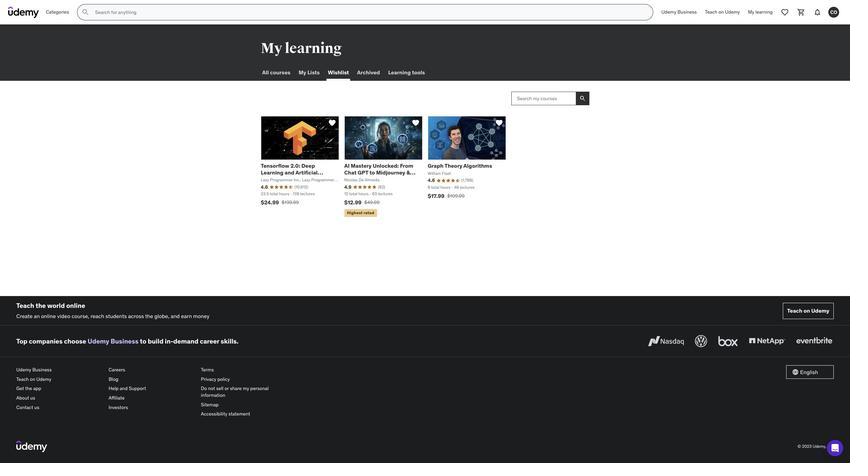 Task type: locate. For each thing, give the bounding box(es) containing it.
$17.99
[[428, 193, 445, 199]]

0 horizontal spatial total
[[270, 191, 278, 196]]

1 horizontal spatial teach on udemy link
[[702, 4, 745, 20]]

hours up $17.99 $109.99
[[441, 185, 451, 190]]

tensorflow
[[261, 163, 290, 169]]

1 horizontal spatial my
[[299, 69, 307, 76]]

0 vertical spatial to
[[370, 169, 375, 176]]

to inside 'ai mastery unlocked: from chat gpt to midjourney & more'
[[370, 169, 375, 176]]

0 vertical spatial on
[[719, 9, 725, 15]]

skills.
[[221, 337, 239, 345]]

0 horizontal spatial the
[[25, 386, 32, 392]]

2 remove from wishlist image from the left
[[495, 119, 504, 127]]

udemy
[[662, 9, 677, 15], [726, 9, 741, 15], [812, 307, 830, 314], [88, 337, 109, 345], [16, 367, 31, 373], [36, 376, 51, 382]]

9
[[428, 185, 431, 190]]

1 vertical spatial us
[[34, 404, 39, 411]]

1 vertical spatial learning
[[285, 40, 342, 57]]

0 vertical spatial teach on udemy link
[[702, 4, 745, 20]]

0 vertical spatial us
[[30, 395, 35, 401]]

us right contact
[[34, 404, 39, 411]]

ai mastery unlocked: from chat gpt to midjourney & more
[[345, 163, 414, 182]]

139 lectures
[[293, 191, 315, 196]]

2 horizontal spatial and
[[285, 169, 295, 176]]

teach on udemy link
[[702, 4, 745, 20], [784, 303, 835, 319], [16, 375, 103, 384]]

contact
[[16, 404, 33, 411]]

1 vertical spatial business
[[111, 337, 139, 345]]

0 vertical spatial business
[[678, 9, 697, 15]]

0 vertical spatial my learning
[[749, 9, 773, 15]]

the
[[36, 302, 46, 310], [145, 313, 153, 320], [25, 386, 32, 392]]

business
[[678, 9, 697, 15], [111, 337, 139, 345], [32, 367, 52, 373]]

ai mastery unlocked: from chat gpt to midjourney & more link
[[345, 163, 416, 182]]

Search for anything text field
[[94, 6, 645, 18]]

programmer down tensorflow
[[270, 177, 293, 182]]

more
[[345, 176, 358, 182]]

and inside careers blog help and support affiliate investors
[[120, 386, 128, 392]]

inc.,
[[294, 177, 301, 182]]

1 remove from wishlist image from the left
[[412, 119, 420, 127]]

total right 12
[[349, 191, 358, 196]]

lectures for $12.99
[[378, 191, 393, 196]]

tools
[[412, 69, 425, 76]]

us right about
[[30, 395, 35, 401]]

1 vertical spatial my learning
[[261, 40, 342, 57]]

demand
[[173, 337, 199, 345]]

learning up lists
[[285, 40, 342, 57]]

1 horizontal spatial to
[[370, 169, 375, 176]]

about
[[16, 395, 29, 401]]

categories button
[[42, 4, 73, 20]]

career
[[200, 337, 219, 345]]

0 vertical spatial teach on udemy
[[706, 9, 741, 15]]

ai
[[345, 163, 350, 169]]

to
[[370, 169, 375, 176], [140, 337, 146, 345]]

2 vertical spatial teach on udemy link
[[16, 375, 103, 384]]

1 vertical spatial teach on udemy
[[788, 307, 830, 314]]

0 vertical spatial my
[[749, 9, 755, 15]]

almeida
[[365, 177, 380, 182]]

globe,
[[155, 313, 170, 320]]

companies
[[29, 337, 63, 345]]

1 horizontal spatial total
[[349, 191, 358, 196]]

0 horizontal spatial programmer
[[270, 177, 293, 182]]

lazy down artificial
[[302, 177, 311, 182]]

privacy policy link
[[201, 375, 288, 384]]

sitemap
[[201, 402, 219, 408]]

tensorflow 2.0: deep learning and artificial intelligence link
[[261, 163, 323, 182]]

algorithms
[[464, 163, 493, 169]]

lectures down "10612 reviews" element
[[300, 191, 315, 196]]

1 vertical spatial learning
[[261, 169, 284, 176]]

4.6 up 9 on the top of page
[[428, 177, 435, 184]]

1 vertical spatial 4.6
[[261, 184, 268, 190]]

udemy image
[[8, 6, 39, 18], [16, 441, 47, 452]]

udemy business
[[662, 9, 697, 15]]

teach on udemy for teach on udemy link to the top
[[706, 9, 741, 15]]

lectures down 82 reviews element
[[378, 191, 393, 196]]

2 vertical spatial udemy business link
[[16, 366, 103, 375]]

search image
[[580, 95, 586, 102]]

1 programmer from the left
[[270, 177, 293, 182]]

investors link
[[109, 403, 196, 412]]

total right 9 on the top of page
[[432, 185, 440, 190]]

hours for $24.99
[[279, 191, 290, 196]]

lazy up team
[[261, 177, 269, 182]]

2 vertical spatial the
[[25, 386, 32, 392]]

learning left wishlist 'image' at the right top of page
[[756, 9, 773, 15]]

business inside udemy business teach on udemy get the app about us contact us
[[32, 367, 52, 373]]

to up almeida at the left top
[[370, 169, 375, 176]]

affiliate
[[109, 395, 125, 401]]

eventbrite image
[[796, 334, 835, 349]]

hours up '$12.99 $49.99'
[[359, 191, 369, 196]]

my left lists
[[299, 69, 307, 76]]

top companies choose udemy business to build in-demand career skills.
[[16, 337, 239, 345]]

and up inc.,
[[285, 169, 295, 176]]

the right get
[[25, 386, 32, 392]]

2 vertical spatial business
[[32, 367, 52, 373]]

and left earn
[[171, 313, 180, 320]]

online
[[66, 302, 85, 310], [41, 313, 56, 320]]

9 total hours
[[428, 185, 451, 190]]

course,
[[72, 313, 89, 320]]

1 vertical spatial on
[[804, 307, 811, 314]]

my left wishlist 'image' at the right top of page
[[749, 9, 755, 15]]

©
[[798, 444, 802, 449]]

accessibility statement link
[[201, 410, 288, 419]]

online right an
[[41, 313, 56, 320]]

0 horizontal spatial online
[[41, 313, 56, 320]]

4.6 up the 23.5
[[261, 184, 268, 190]]

1 horizontal spatial and
[[171, 313, 180, 320]]

2 horizontal spatial lectures
[[460, 185, 475, 190]]

0 horizontal spatial on
[[30, 376, 35, 382]]

help and support link
[[109, 384, 196, 394]]

lectures for $17.99
[[460, 185, 475, 190]]

netapp image
[[748, 334, 787, 349]]

1 horizontal spatial on
[[719, 9, 725, 15]]

0 vertical spatial the
[[36, 302, 46, 310]]

23.5 total hours
[[261, 191, 290, 196]]

nicolas
[[345, 177, 358, 182]]

terms privacy policy do not sell or share my personal information sitemap accessibility statement
[[201, 367, 269, 417]]

top
[[16, 337, 27, 345]]

4.6 for graph theory algorithms
[[428, 177, 435, 184]]

12
[[345, 191, 349, 196]]

money
[[193, 313, 210, 320]]

lazy programmer inc., lazy programmer team
[[261, 177, 334, 188]]

my learning up my lists
[[261, 40, 342, 57]]

23.5
[[261, 191, 269, 196]]

$12.99 $49.99
[[345, 199, 380, 206]]

0 horizontal spatial lectures
[[300, 191, 315, 196]]

hours up "$24.99 $139.99"
[[279, 191, 290, 196]]

0 horizontal spatial teach on udemy
[[706, 9, 741, 15]]

1 horizontal spatial online
[[66, 302, 85, 310]]

on inside udemy business teach on udemy get the app about us contact us
[[30, 376, 35, 382]]

my learning left wishlist 'image' at the right top of page
[[749, 9, 773, 15]]

2 vertical spatial on
[[30, 376, 35, 382]]

lectures down 1788 reviews 'element'
[[460, 185, 475, 190]]

0 horizontal spatial my
[[261, 40, 282, 57]]

1 horizontal spatial remove from wishlist image
[[495, 119, 504, 127]]

0 vertical spatial online
[[66, 302, 85, 310]]

total for $17.99
[[432, 185, 440, 190]]

all
[[262, 69, 269, 76]]

1 vertical spatial to
[[140, 337, 146, 345]]

teach on udemy for middle teach on udemy link
[[788, 307, 830, 314]]

learning left tools
[[389, 69, 411, 76]]

teach on udemy
[[706, 9, 741, 15], [788, 307, 830, 314]]

1 horizontal spatial 4.6
[[428, 177, 435, 184]]

1 horizontal spatial lazy
[[302, 177, 311, 182]]

the inside udemy business teach on udemy get the app about us contact us
[[25, 386, 32, 392]]

business for udemy business
[[678, 9, 697, 15]]

about us link
[[16, 394, 103, 403]]

programmer down artificial
[[312, 177, 334, 182]]

0 horizontal spatial learning
[[261, 169, 284, 176]]

careers
[[109, 367, 125, 373]]

team
[[261, 183, 271, 188]]

hours for $12.99
[[359, 191, 369, 196]]

udemy business teach on udemy get the app about us contact us
[[16, 367, 52, 411]]

1 lazy from the left
[[261, 177, 269, 182]]

across
[[128, 313, 144, 320]]

box image
[[717, 334, 740, 349]]

co
[[831, 9, 838, 15]]

0 horizontal spatial 4.6
[[261, 184, 268, 190]]

0 vertical spatial and
[[285, 169, 295, 176]]

on
[[719, 9, 725, 15], [804, 307, 811, 314], [30, 376, 35, 382]]

$24.99 $139.99
[[261, 199, 299, 206]]

online up course,
[[66, 302, 85, 310]]

4.9
[[345, 184, 352, 190]]

0 vertical spatial learning
[[756, 9, 773, 15]]

1 horizontal spatial hours
[[359, 191, 369, 196]]

to left build
[[140, 337, 146, 345]]

graph theory algorithms william fiset
[[428, 163, 493, 176]]

0 horizontal spatial remove from wishlist image
[[412, 119, 420, 127]]

my learning
[[749, 9, 773, 15], [261, 40, 342, 57]]

0 horizontal spatial business
[[32, 367, 52, 373]]

0 horizontal spatial lazy
[[261, 177, 269, 182]]

hours
[[441, 185, 451, 190], [279, 191, 290, 196], [359, 191, 369, 196]]

chat
[[345, 169, 357, 176]]

2 horizontal spatial business
[[678, 9, 697, 15]]

0 horizontal spatial and
[[120, 386, 128, 392]]

terms
[[201, 367, 214, 373]]

my up "all courses"
[[261, 40, 282, 57]]

notifications image
[[814, 8, 822, 16]]

1 horizontal spatial programmer
[[312, 177, 334, 182]]

2 horizontal spatial total
[[432, 185, 440, 190]]

total right the 23.5
[[270, 191, 278, 196]]

1 vertical spatial udemy image
[[16, 441, 47, 452]]

deep
[[302, 163, 315, 169]]

© 2023 udemy, inc.
[[798, 444, 835, 449]]

2 horizontal spatial my
[[749, 9, 755, 15]]

2 vertical spatial my
[[299, 69, 307, 76]]

1 horizontal spatial learning
[[389, 69, 411, 76]]

get the app link
[[16, 384, 103, 394]]

blog
[[109, 376, 119, 382]]

2 lazy from the left
[[302, 177, 311, 182]]

rated
[[364, 210, 375, 215]]

lazy
[[261, 177, 269, 182], [302, 177, 311, 182]]

63
[[372, 191, 377, 196]]

the up an
[[36, 302, 46, 310]]

1 horizontal spatial lectures
[[378, 191, 393, 196]]

2 vertical spatial and
[[120, 386, 128, 392]]

0 horizontal spatial to
[[140, 337, 146, 345]]

remove from wishlist image
[[412, 119, 420, 127], [495, 119, 504, 127]]

my
[[749, 9, 755, 15], [261, 40, 282, 57], [299, 69, 307, 76]]

learning tools
[[389, 69, 425, 76]]

0 vertical spatial 4.6
[[428, 177, 435, 184]]

learning inside tensorflow 2.0: deep learning and artificial intelligence
[[261, 169, 284, 176]]

2 horizontal spatial teach on udemy link
[[784, 303, 835, 319]]

0 horizontal spatial hours
[[279, 191, 290, 196]]

all courses link
[[261, 65, 292, 81]]

privacy
[[201, 376, 216, 382]]

categories
[[46, 9, 69, 15]]

choose
[[64, 337, 86, 345]]

1 horizontal spatial teach on udemy
[[788, 307, 830, 314]]

2 horizontal spatial the
[[145, 313, 153, 320]]

0 vertical spatial udemy image
[[8, 6, 39, 18]]

and inside teach the world online create an online video course, reach students across the globe, and earn money
[[171, 313, 180, 320]]

the left globe,
[[145, 313, 153, 320]]

1 horizontal spatial my learning
[[749, 9, 773, 15]]

and right 'help'
[[120, 386, 128, 392]]

1 vertical spatial and
[[171, 313, 180, 320]]

2 horizontal spatial hours
[[441, 185, 451, 190]]

from
[[400, 163, 414, 169]]

learning up team
[[261, 169, 284, 176]]

and
[[285, 169, 295, 176], [171, 313, 180, 320], [120, 386, 128, 392]]

inc.
[[828, 444, 835, 449]]

volkswagen image
[[694, 334, 709, 349]]



Task type: vqa. For each thing, say whether or not it's contained in the screenshot.
82 reviews element
yes



Task type: describe. For each thing, give the bounding box(es) containing it.
wishlist link
[[327, 65, 351, 81]]

contact us link
[[16, 403, 103, 412]]

sell
[[216, 386, 224, 392]]

careers link
[[109, 366, 196, 375]]

0 vertical spatial learning
[[389, 69, 411, 76]]

personal
[[251, 386, 269, 392]]

or
[[225, 386, 229, 392]]

46 lectures
[[455, 185, 475, 190]]

do
[[201, 386, 207, 392]]

4.6 for tensorflow 2.0: deep learning and artificial intelligence
[[261, 184, 268, 190]]

and inside tensorflow 2.0: deep learning and artificial intelligence
[[285, 169, 295, 176]]

highest rated
[[347, 210, 375, 215]]

intelligence
[[261, 176, 292, 182]]

total for $24.99
[[270, 191, 278, 196]]

nasdaq image
[[647, 334, 686, 349]]

all courses
[[262, 69, 291, 76]]

policy
[[218, 376, 230, 382]]

information
[[201, 392, 226, 398]]

do not sell or share my personal information button
[[201, 384, 288, 400]]

1 vertical spatial my
[[261, 40, 282, 57]]

graph theory algorithms link
[[428, 163, 493, 169]]

$17.99 $109.99
[[428, 193, 465, 199]]

business for udemy business teach on udemy get the app about us contact us
[[32, 367, 52, 373]]

$49.99
[[365, 199, 380, 206]]

0 horizontal spatial learning
[[285, 40, 342, 57]]

$109.99
[[448, 193, 465, 199]]

1 vertical spatial teach on udemy link
[[784, 303, 835, 319]]

wishlist image
[[782, 8, 790, 16]]

my
[[243, 386, 249, 392]]

highest
[[347, 210, 363, 215]]

1 horizontal spatial learning
[[756, 9, 773, 15]]

total for $12.99
[[349, 191, 358, 196]]

teach inside teach the world online create an online video course, reach students across the globe, and earn money
[[16, 302, 34, 310]]

my learning link
[[745, 4, 778, 20]]

(10,612)
[[295, 184, 308, 189]]

create
[[16, 313, 33, 320]]

affiliate link
[[109, 394, 196, 403]]

sitemap link
[[201, 400, 288, 410]]

63 lectures
[[372, 191, 393, 196]]

tensorflow 2.0: deep learning and artificial intelligence
[[261, 163, 318, 182]]

0 horizontal spatial my learning
[[261, 40, 342, 57]]

statement
[[229, 411, 250, 417]]

nicolas de almeida
[[345, 177, 380, 182]]

share
[[230, 386, 242, 392]]

teach the world online create an online video course, reach students across the globe, and earn money
[[16, 302, 210, 320]]

build
[[148, 337, 164, 345]]

my lists link
[[298, 65, 321, 81]]

world
[[47, 302, 65, 310]]

learning tools link
[[387, 65, 427, 81]]

$139.99
[[282, 199, 299, 206]]

Search my courses text field
[[512, 92, 576, 105]]

82 reviews element
[[378, 184, 385, 190]]

de
[[359, 177, 364, 182]]

shopping cart with 0 items image
[[798, 8, 806, 16]]

small image
[[793, 369, 800, 376]]

artificial
[[296, 169, 318, 176]]

students
[[106, 313, 127, 320]]

gpt
[[358, 169, 369, 176]]

courses
[[270, 69, 291, 76]]

get
[[16, 386, 24, 392]]

lists
[[308, 69, 320, 76]]

in-
[[165, 337, 173, 345]]

lectures for $24.99
[[300, 191, 315, 196]]

support
[[129, 386, 146, 392]]

2 horizontal spatial on
[[804, 307, 811, 314]]

remove from wishlist image for ai mastery unlocked: from chat gpt to midjourney & more
[[412, 119, 420, 127]]

accessibility
[[201, 411, 228, 417]]

12 total hours
[[345, 191, 369, 196]]

0 horizontal spatial teach on udemy link
[[16, 375, 103, 384]]

remove from wishlist image
[[328, 119, 336, 127]]

1 horizontal spatial the
[[36, 302, 46, 310]]

english
[[801, 369, 819, 376]]

1 horizontal spatial business
[[111, 337, 139, 345]]

&
[[407, 169, 410, 176]]

unlocked:
[[373, 163, 399, 169]]

investors
[[109, 404, 128, 411]]

1 vertical spatial the
[[145, 313, 153, 320]]

0 vertical spatial udemy business link
[[658, 4, 702, 20]]

video
[[57, 313, 70, 320]]

1788 reviews element
[[462, 178, 474, 183]]

udemy,
[[814, 444, 827, 449]]

1 vertical spatial udemy business link
[[88, 337, 139, 345]]

an
[[34, 313, 40, 320]]

archived link
[[356, 65, 382, 81]]

10612 reviews element
[[295, 184, 308, 190]]

graph
[[428, 163, 444, 169]]

english button
[[787, 366, 835, 379]]

remove from wishlist image for graph theory algorithms
[[495, 119, 504, 127]]

my lists
[[299, 69, 320, 76]]

hours for $17.99
[[441, 185, 451, 190]]

archived
[[357, 69, 380, 76]]

submit search image
[[82, 8, 90, 16]]

2 programmer from the left
[[312, 177, 334, 182]]

46
[[455, 185, 459, 190]]

my for my lists link
[[299, 69, 307, 76]]

william
[[428, 171, 441, 176]]

(1,788)
[[462, 178, 474, 183]]

139
[[293, 191, 300, 196]]

my for my learning link
[[749, 9, 755, 15]]

earn
[[181, 313, 192, 320]]

teach inside udemy business teach on udemy get the app about us contact us
[[16, 376, 29, 382]]

co link
[[826, 4, 843, 20]]

1 vertical spatial online
[[41, 313, 56, 320]]

mastery
[[351, 163, 372, 169]]

terms link
[[201, 366, 288, 375]]

2.0:
[[291, 163, 300, 169]]



